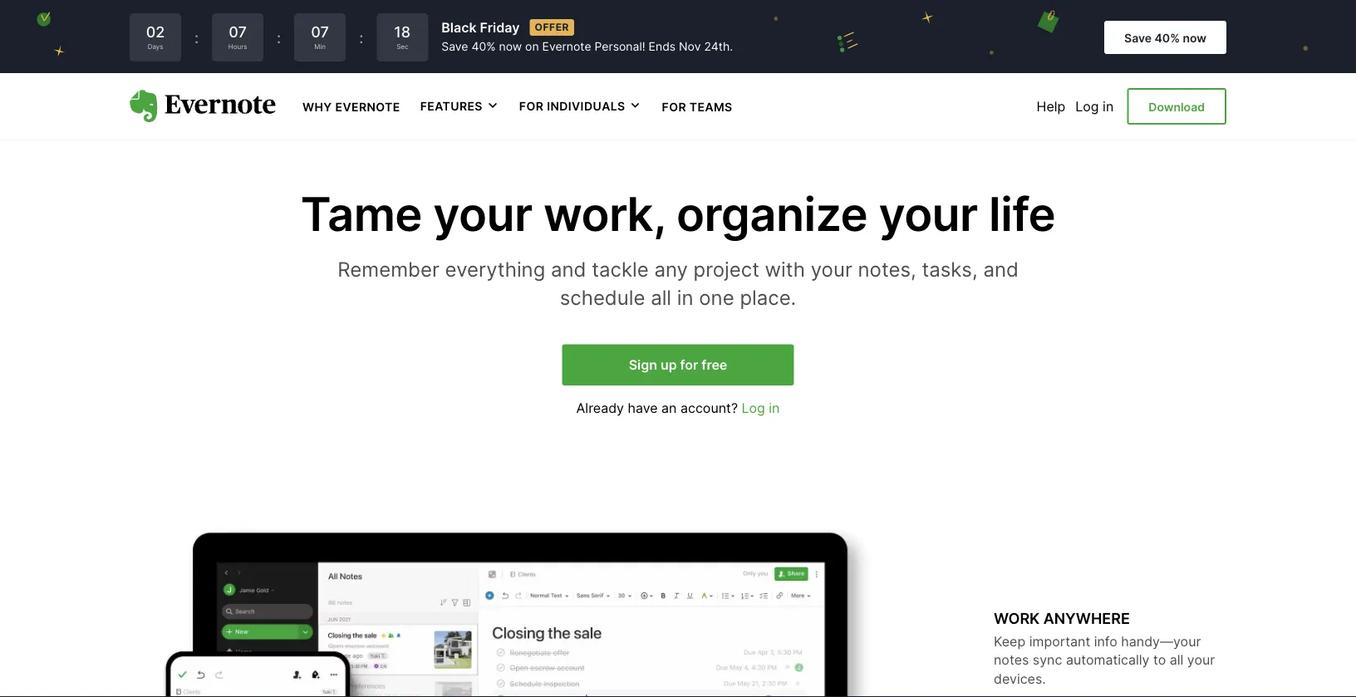 Task type: describe. For each thing, give the bounding box(es) containing it.
black
[[442, 19, 477, 35]]

tame
[[301, 186, 422, 242]]

now for save 40% now
[[1183, 31, 1207, 45]]

18 sec
[[394, 23, 411, 50]]

save for save 40% now on evernote personal! ends nov 24th.
[[442, 40, 468, 54]]

free
[[702, 357, 727, 373]]

on
[[525, 40, 539, 54]]

help
[[1037, 98, 1066, 114]]

already have an account? log in
[[576, 400, 780, 416]]

to
[[1153, 652, 1166, 668]]

24th.
[[704, 40, 733, 54]]

teams
[[690, 100, 733, 114]]

download
[[1149, 100, 1205, 114]]

project
[[694, 257, 759, 281]]

organize
[[676, 186, 868, 242]]

features button
[[420, 98, 499, 115]]

have
[[628, 400, 658, 416]]

why evernote link
[[302, 98, 400, 114]]

sign up for free
[[629, 357, 727, 373]]

anywhere
[[1044, 609, 1130, 628]]

ends
[[649, 40, 676, 54]]

1 vertical spatial log
[[742, 400, 765, 416]]

important
[[1029, 633, 1090, 649]]

1 horizontal spatial log
[[1076, 98, 1099, 114]]

for for for teams
[[662, 100, 686, 114]]

for for for individuals
[[519, 99, 544, 113]]

for teams
[[662, 100, 733, 114]]

2 : from the left
[[277, 28, 281, 47]]

your up tasks,
[[879, 186, 978, 242]]

any
[[654, 257, 688, 281]]

07 for 07 min
[[311, 23, 329, 41]]

1 and from the left
[[551, 257, 586, 281]]

02
[[146, 23, 165, 41]]

0 horizontal spatial log in link
[[742, 400, 780, 416]]

personal!
[[595, 40, 645, 54]]

2 and from the left
[[983, 257, 1019, 281]]

tasks,
[[922, 257, 978, 281]]

everything
[[445, 257, 545, 281]]

for
[[680, 357, 698, 373]]

devices.
[[994, 670, 1046, 687]]

log in
[[1076, 98, 1114, 114]]

work
[[994, 609, 1040, 628]]

for teams link
[[662, 98, 733, 114]]

1 : from the left
[[194, 28, 199, 47]]

evernote logo image
[[130, 90, 276, 123]]

handy—your
[[1121, 633, 1201, 649]]

1 horizontal spatial log in link
[[1076, 98, 1114, 114]]

in inside remember everything and tackle any project with your notes, tasks, and schedule all in one place.
[[677, 285, 694, 309]]

work,
[[543, 186, 665, 242]]

07 for 07 hours
[[229, 23, 247, 41]]

18
[[394, 23, 411, 41]]

friday
[[480, 19, 520, 35]]

keep
[[994, 633, 1026, 649]]

all inside remember everything and tackle any project with your notes, tasks, and schedule all in one place.
[[651, 285, 672, 309]]



Task type: vqa. For each thing, say whether or not it's contained in the screenshot.


Task type: locate. For each thing, give the bounding box(es) containing it.
with
[[765, 257, 805, 281]]

0 horizontal spatial and
[[551, 257, 586, 281]]

40% for save 40% now on evernote personal! ends nov 24th.
[[472, 40, 496, 54]]

sync
[[1033, 652, 1062, 668]]

for left individuals
[[519, 99, 544, 113]]

1 vertical spatial evernote
[[335, 100, 400, 114]]

07 up min
[[311, 23, 329, 41]]

account?
[[681, 400, 738, 416]]

0 horizontal spatial save
[[442, 40, 468, 54]]

evernote ui on desktop and mobile image
[[130, 524, 927, 697]]

automatically
[[1066, 652, 1150, 668]]

0 horizontal spatial all
[[651, 285, 672, 309]]

1 vertical spatial all
[[1170, 652, 1184, 668]]

1 horizontal spatial for
[[662, 100, 686, 114]]

evernote down offer
[[542, 40, 591, 54]]

1 horizontal spatial all
[[1170, 652, 1184, 668]]

save 40% now link
[[1104, 21, 1227, 54]]

and up schedule
[[551, 257, 586, 281]]

in
[[1103, 98, 1114, 114], [677, 285, 694, 309], [769, 400, 780, 416]]

log right help
[[1076, 98, 1099, 114]]

days
[[148, 42, 163, 50]]

info
[[1094, 633, 1118, 649]]

remember
[[338, 257, 439, 281]]

log in link right help
[[1076, 98, 1114, 114]]

1 horizontal spatial evernote
[[542, 40, 591, 54]]

07 inside 07 hours
[[229, 23, 247, 41]]

for left teams
[[662, 100, 686, 114]]

02 days
[[146, 23, 165, 50]]

features
[[420, 99, 483, 113]]

1 vertical spatial log in link
[[742, 400, 780, 416]]

07 up 'hours'
[[229, 23, 247, 41]]

40% up download link
[[1155, 31, 1180, 45]]

0 horizontal spatial in
[[677, 285, 694, 309]]

save 40% now
[[1124, 31, 1207, 45]]

0 vertical spatial all
[[651, 285, 672, 309]]

1 horizontal spatial in
[[769, 400, 780, 416]]

help link
[[1037, 98, 1066, 114]]

notes
[[994, 652, 1029, 668]]

0 horizontal spatial now
[[499, 40, 522, 54]]

now
[[1183, 31, 1207, 45], [499, 40, 522, 54]]

an
[[662, 400, 677, 416]]

for
[[519, 99, 544, 113], [662, 100, 686, 114]]

log
[[1076, 98, 1099, 114], [742, 400, 765, 416]]

your right with
[[811, 257, 852, 281]]

save 40% now on evernote personal! ends nov 24th.
[[442, 40, 733, 54]]

notes,
[[858, 257, 916, 281]]

why evernote
[[302, 100, 400, 114]]

save
[[1124, 31, 1152, 45], [442, 40, 468, 54]]

1 horizontal spatial now
[[1183, 31, 1207, 45]]

already
[[576, 400, 624, 416]]

your right to
[[1187, 652, 1215, 668]]

3 : from the left
[[359, 28, 363, 47]]

and
[[551, 257, 586, 281], [983, 257, 1019, 281]]

for individuals
[[519, 99, 625, 113]]

40% inside save 40% now link
[[1155, 31, 1180, 45]]

nov
[[679, 40, 701, 54]]

1 horizontal spatial save
[[1124, 31, 1152, 45]]

:
[[194, 28, 199, 47], [277, 28, 281, 47], [359, 28, 363, 47]]

work anywhere keep important info handy—your notes sync automatically to all your devices.
[[994, 609, 1215, 687]]

evernote
[[542, 40, 591, 54], [335, 100, 400, 114]]

hours
[[228, 42, 247, 50]]

min
[[314, 42, 326, 50]]

log right 'account?'
[[742, 400, 765, 416]]

tame your work, organize your life
[[301, 186, 1056, 242]]

1 horizontal spatial :
[[277, 28, 281, 47]]

now left on at the top left
[[499, 40, 522, 54]]

in right help
[[1103, 98, 1114, 114]]

save down black
[[442, 40, 468, 54]]

07 hours
[[228, 23, 247, 50]]

: left 18 sec
[[359, 28, 363, 47]]

1 horizontal spatial and
[[983, 257, 1019, 281]]

for inside button
[[519, 99, 544, 113]]

why
[[302, 100, 332, 114]]

and right tasks,
[[983, 257, 1019, 281]]

up
[[661, 357, 677, 373]]

life
[[989, 186, 1056, 242]]

40% down black friday
[[472, 40, 496, 54]]

2 07 from the left
[[311, 23, 329, 41]]

2 horizontal spatial :
[[359, 28, 363, 47]]

sec
[[397, 42, 408, 50]]

all right to
[[1170, 652, 1184, 668]]

1 07 from the left
[[229, 23, 247, 41]]

0 vertical spatial in
[[1103, 98, 1114, 114]]

remember everything and tackle any project with your notes, tasks, and schedule all in one place.
[[338, 257, 1019, 309]]

0 horizontal spatial for
[[519, 99, 544, 113]]

0 horizontal spatial 40%
[[472, 40, 496, 54]]

40%
[[1155, 31, 1180, 45], [472, 40, 496, 54]]

2 horizontal spatial in
[[1103, 98, 1114, 114]]

now up download link
[[1183, 31, 1207, 45]]

: left 07 hours
[[194, 28, 199, 47]]

tackle
[[592, 257, 649, 281]]

sign
[[629, 357, 657, 373]]

: left the 07 min
[[277, 28, 281, 47]]

0 horizontal spatial :
[[194, 28, 199, 47]]

0 horizontal spatial evernote
[[335, 100, 400, 114]]

0 horizontal spatial log
[[742, 400, 765, 416]]

0 horizontal spatial 07
[[229, 23, 247, 41]]

evernote right why
[[335, 100, 400, 114]]

log in link right 'account?'
[[742, 400, 780, 416]]

all inside work anywhere keep important info handy—your notes sync automatically to all your devices.
[[1170, 652, 1184, 668]]

one
[[699, 285, 734, 309]]

0 vertical spatial log in link
[[1076, 98, 1114, 114]]

offer
[[535, 21, 569, 33]]

07
[[229, 23, 247, 41], [311, 23, 329, 41]]

log in link
[[1076, 98, 1114, 114], [742, 400, 780, 416]]

40% for save 40% now
[[1155, 31, 1180, 45]]

download link
[[1127, 88, 1227, 125]]

1 horizontal spatial 07
[[311, 23, 329, 41]]

your up everything
[[433, 186, 532, 242]]

black friday
[[442, 19, 520, 35]]

for individuals button
[[519, 98, 642, 115]]

schedule
[[560, 285, 645, 309]]

0 vertical spatial log
[[1076, 98, 1099, 114]]

all
[[651, 285, 672, 309], [1170, 652, 1184, 668]]

sign up for free link
[[562, 344, 794, 386]]

now for save 40% now on evernote personal! ends nov 24th.
[[499, 40, 522, 54]]

all down any
[[651, 285, 672, 309]]

save up download link
[[1124, 31, 1152, 45]]

2 vertical spatial in
[[769, 400, 780, 416]]

07 min
[[311, 23, 329, 50]]

1 vertical spatial in
[[677, 285, 694, 309]]

place.
[[740, 285, 796, 309]]

1 horizontal spatial 40%
[[1155, 31, 1180, 45]]

save for save 40% now
[[1124, 31, 1152, 45]]

your inside remember everything and tackle any project with your notes, tasks, and schedule all in one place.
[[811, 257, 852, 281]]

your
[[433, 186, 532, 242], [879, 186, 978, 242], [811, 257, 852, 281], [1187, 652, 1215, 668]]

in down any
[[677, 285, 694, 309]]

your inside work anywhere keep important info handy—your notes sync automatically to all your devices.
[[1187, 652, 1215, 668]]

individuals
[[547, 99, 625, 113]]

in right 'account?'
[[769, 400, 780, 416]]

0 vertical spatial evernote
[[542, 40, 591, 54]]



